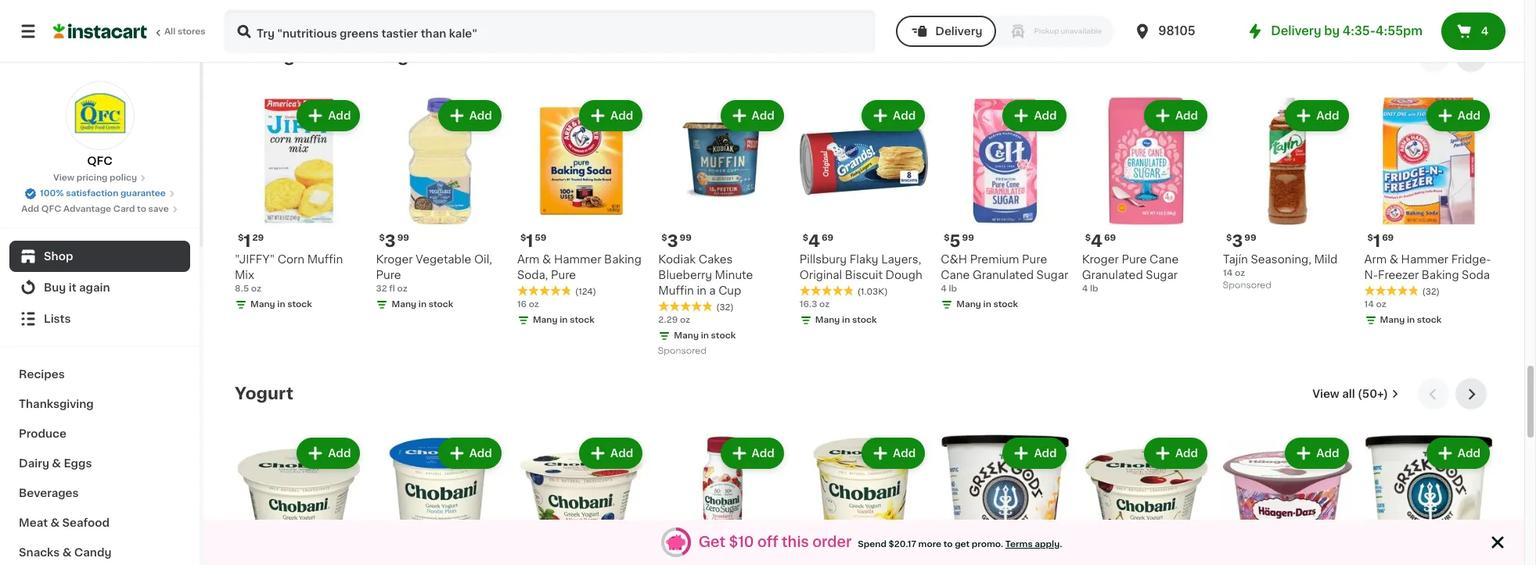 Task type: describe. For each thing, give the bounding box(es) containing it.
add inside 'add qfc advantage card to save' link
[[21, 205, 39, 214]]

shop link
[[9, 241, 190, 272]]

kroger pure cane granulated sugar 4 lb
[[1082, 255, 1179, 294]]

0 horizontal spatial to
[[137, 205, 146, 214]]

qfc link
[[65, 81, 134, 169]]

delivery by 4:35-4:55pm
[[1271, 25, 1423, 37]]

delivery button
[[896, 16, 997, 47]]

original
[[800, 270, 842, 281]]

vegetable
[[416, 255, 471, 265]]

4 inside button
[[1481, 26, 1489, 37]]

pure inside arm & hammer baking soda, pure
[[551, 270, 576, 281]]

all
[[1342, 389, 1355, 400]]

in down arm & hammer baking soda, pure
[[560, 316, 568, 325]]

cup
[[719, 286, 741, 297]]

$20.17
[[889, 540, 916, 549]]

get $10 off this order spend $20.17 more to get promo. terms apply .
[[699, 536, 1062, 550]]

(1.03k)
[[858, 288, 888, 297]]

this
[[782, 536, 809, 550]]

(32) for 3
[[716, 304, 734, 312]]

tajín
[[1223, 255, 1248, 265]]

layers,
[[881, 255, 921, 266]]

pure inside 'kroger pure cane granulated sugar 4 lb'
[[1122, 255, 1147, 266]]

2.29 oz
[[658, 316, 690, 325]]

by
[[1324, 25, 1340, 37]]

product group containing 5
[[941, 97, 1070, 315]]

view for view all (50+)
[[1313, 389, 1340, 400]]

16.3
[[800, 301, 817, 309]]

delivery for delivery by 4:35-4:55pm
[[1271, 25, 1322, 37]]

stores
[[178, 27, 206, 36]]

view all (50+) button
[[1306, 379, 1406, 410]]

a
[[709, 286, 716, 297]]

"jiffy" corn muffin mix 8.5 oz
[[235, 255, 343, 294]]

shop
[[44, 251, 73, 262]]

terms apply button
[[1006, 539, 1060, 551]]

get
[[699, 536, 726, 550]]

16.3 oz
[[800, 301, 830, 309]]

add button inside product group
[[1004, 102, 1065, 130]]

advantage
[[63, 205, 111, 214]]

qfc logo image
[[65, 81, 134, 150]]

stock down cup
[[711, 332, 736, 341]]

in down kodiak cakes blueberry minute muffin in a cup
[[701, 332, 709, 341]]

many in stock down (124)
[[533, 316, 595, 325]]

oz down n-
[[1376, 301, 1387, 309]]

tajín seasoning, mild 14 oz
[[1223, 255, 1338, 278]]

(124)
[[575, 288, 596, 297]]

many down 16 oz in the bottom left of the page
[[533, 316, 558, 325]]

16 oz
[[517, 301, 539, 309]]

oz right 16
[[529, 301, 539, 309]]

stock down (124)
[[570, 316, 595, 325]]

premium
[[970, 255, 1019, 265]]

98105
[[1158, 25, 1196, 37]]

and
[[299, 48, 332, 64]]

seasoning,
[[1251, 255, 1312, 265]]

$ for arm & hammer fridge- n-freezer baking soda
[[1368, 234, 1373, 243]]

100% satisfaction guarantee button
[[24, 185, 175, 200]]

biscuit
[[845, 270, 883, 281]]

many in stock down the 2.29 oz
[[674, 332, 736, 341]]

stock down c&h premium pure cane granulated sugar 4 lb
[[994, 301, 1018, 309]]

n-
[[1365, 270, 1378, 281]]

cooking
[[335, 48, 409, 64]]

many in stock down 14 oz
[[1380, 316, 1442, 325]]

.
[[1060, 540, 1062, 549]]

many down the 16.3 oz
[[815, 316, 840, 325]]

fl
[[389, 285, 395, 294]]

arm & hammer baking soda, pure
[[517, 255, 642, 281]]

fridge-
[[1452, 255, 1491, 266]]

many in stock down kroger vegetable oil, pure 32 fl oz
[[392, 301, 453, 309]]

$ 1 59
[[520, 233, 547, 250]]

minute
[[715, 270, 753, 281]]

$ for kroger pure cane granulated sugar
[[1085, 234, 1091, 243]]

kroger for granulated
[[1082, 255, 1119, 266]]

baking and cooking
[[235, 48, 409, 64]]

policy
[[110, 174, 137, 182]]

69 for kroger pure cane granulated sugar
[[1104, 234, 1116, 243]]

yogurt
[[235, 386, 293, 402]]

(50+)
[[1358, 389, 1388, 400]]

32
[[376, 285, 387, 294]]

view pricing policy link
[[53, 172, 146, 185]]

in down the biscuit
[[842, 316, 850, 325]]

mild
[[1314, 255, 1338, 265]]

pricing
[[76, 174, 108, 182]]

1 vertical spatial 14
[[1365, 301, 1374, 309]]

all stores
[[164, 27, 206, 36]]

soda
[[1462, 270, 1490, 281]]

all
[[164, 27, 176, 36]]

$ for "jiffy" corn muffin mix
[[238, 234, 244, 243]]

0 horizontal spatial qfc
[[41, 205, 61, 214]]

meat & seafood
[[19, 518, 110, 529]]

candy
[[74, 548, 112, 559]]

arm for arm & hammer baking soda, pure
[[517, 255, 540, 266]]

thanksgiving
[[19, 399, 94, 410]]

sugar inside 'kroger pure cane granulated sugar 4 lb'
[[1146, 270, 1178, 281]]

$ for pillsbury flaky layers, original biscuit dough
[[803, 234, 809, 243]]

spend
[[858, 540, 887, 549]]

$ 1 69
[[1368, 233, 1394, 250]]

guarantee
[[120, 189, 166, 198]]

flaky
[[850, 255, 879, 266]]

in inside kodiak cakes blueberry minute muffin in a cup
[[697, 286, 707, 297]]

"jiffy"
[[235, 255, 275, 265]]

1 for arm & hammer fridge- n-freezer baking soda
[[1373, 233, 1381, 250]]

item carousel region containing baking and cooking
[[235, 41, 1493, 366]]

beverages
[[19, 488, 79, 499]]

granulated inside c&h premium pure cane granulated sugar 4 lb
[[973, 270, 1034, 281]]

8.5
[[235, 285, 249, 294]]

$10
[[729, 536, 754, 550]]

many in stock inside product group
[[957, 301, 1018, 309]]

produce link
[[9, 420, 190, 449]]

lists
[[44, 314, 71, 325]]

4:35-
[[1343, 25, 1376, 37]]

kodiak
[[658, 255, 696, 265]]

Search field
[[225, 11, 874, 52]]

mix
[[235, 270, 254, 281]]

soda,
[[517, 270, 548, 281]]

stock down arm & hammer fridge- n-freezer baking soda
[[1417, 316, 1442, 325]]

baking inside arm & hammer fridge- n-freezer baking soda
[[1422, 270, 1459, 281]]

& for dairy & eggs
[[52, 459, 61, 470]]

muffin inside kodiak cakes blueberry minute muffin in a cup
[[658, 286, 694, 297]]

4 button
[[1442, 13, 1506, 50]]

many down 'mix'
[[250, 301, 275, 309]]

granulated inside 'kroger pure cane granulated sugar 4 lb'
[[1082, 270, 1143, 281]]

3 for tajín seasoning, mild
[[1232, 233, 1243, 250]]

16
[[517, 301, 527, 309]]



Task type: vqa. For each thing, say whether or not it's contained in the screenshot.
Delivery corresponding to Delivery by 4:35-4:55pm
yes



Task type: locate. For each thing, give the bounding box(es) containing it.
& left eggs
[[52, 459, 61, 470]]

qfc
[[87, 156, 113, 167], [41, 205, 61, 214]]

2 granulated from the left
[[1082, 270, 1143, 281]]

seafood
[[62, 518, 110, 529]]

1 horizontal spatial sugar
[[1146, 270, 1178, 281]]

1
[[244, 233, 251, 250], [526, 233, 533, 250], [1373, 233, 1381, 250]]

& for arm & hammer baking soda, pure
[[542, 255, 551, 266]]

many down fl on the left of the page
[[392, 301, 416, 309]]

& up freezer
[[1390, 255, 1399, 266]]

pure inside kroger vegetable oil, pure 32 fl oz
[[376, 270, 401, 281]]

0 horizontal spatial $ 4 69
[[803, 233, 834, 250]]

& up 'soda,'
[[542, 255, 551, 266]]

sponsored badge image
[[658, 9, 706, 18], [1223, 9, 1271, 18], [1223, 282, 1271, 291], [658, 347, 706, 356]]

thanksgiving link
[[9, 390, 190, 420]]

$ up kodiak
[[662, 234, 667, 243]]

2 vertical spatial baking
[[1422, 270, 1459, 281]]

in down c&h premium pure cane granulated sugar 4 lb
[[983, 301, 991, 309]]

2 kroger from the left
[[1082, 255, 1119, 266]]

baking
[[235, 48, 295, 64], [604, 255, 642, 266], [1422, 270, 1459, 281]]

oz inside "jiffy" corn muffin mix 8.5 oz
[[251, 285, 261, 294]]

3 up kodiak
[[667, 233, 678, 250]]

item carousel region
[[235, 41, 1493, 366], [235, 379, 1493, 566]]

kroger
[[376, 255, 413, 265], [1082, 255, 1119, 266]]

$ 3 99 for kodiak cakes blueberry minute muffin in a cup
[[662, 233, 692, 250]]

2 sugar from the left
[[1146, 270, 1178, 281]]

qfc down 100%
[[41, 205, 61, 214]]

3 $ 3 99 from the left
[[1227, 233, 1257, 250]]

many in stock down "jiffy" corn muffin mix 8.5 oz
[[250, 301, 312, 309]]

$ 3 99 for kroger vegetable oil, pure
[[379, 233, 409, 250]]

product group
[[235, 97, 363, 315], [376, 97, 505, 315], [517, 97, 646, 330], [658, 97, 787, 360], [800, 97, 928, 330], [941, 97, 1070, 315], [1082, 97, 1211, 296], [1223, 97, 1352, 294], [1365, 97, 1493, 330], [235, 435, 363, 566], [376, 435, 505, 566], [517, 435, 646, 566], [658, 435, 787, 566], [800, 435, 928, 566], [941, 435, 1070, 566], [1082, 435, 1211, 566], [1223, 435, 1352, 566], [1365, 435, 1493, 566]]

2 horizontal spatial 69
[[1382, 234, 1394, 243]]

add
[[328, 110, 351, 121], [469, 110, 492, 121], [611, 110, 633, 121], [752, 110, 775, 121], [893, 110, 916, 121], [1034, 110, 1057, 121], [1175, 110, 1198, 121], [1317, 110, 1340, 121], [1458, 110, 1481, 121], [21, 205, 39, 214], [328, 449, 351, 460], [469, 449, 492, 460], [611, 449, 633, 460], [752, 449, 775, 460], [893, 449, 916, 460], [1034, 449, 1057, 460], [1175, 449, 1198, 460], [1317, 449, 1340, 460], [1458, 449, 1481, 460]]

$ for kroger vegetable oil, pure
[[379, 234, 385, 243]]

delivery by 4:35-4:55pm link
[[1246, 22, 1423, 41]]

cakes
[[699, 255, 733, 265]]

stock down (1.03k)
[[852, 316, 877, 325]]

lists link
[[9, 304, 190, 335]]

$ 3 99 up kodiak
[[662, 233, 692, 250]]

$ 4 69 for pillsbury flaky layers, original biscuit dough
[[803, 233, 834, 250]]

view pricing policy
[[53, 174, 137, 182]]

view up 100%
[[53, 174, 74, 182]]

2 hammer from the left
[[1401, 255, 1449, 266]]

2 69 from the left
[[1104, 234, 1116, 243]]

produce
[[19, 429, 67, 440]]

2 horizontal spatial $ 3 99
[[1227, 233, 1257, 250]]

pillsbury
[[800, 255, 847, 266]]

meat & seafood link
[[9, 509, 190, 538]]

1 horizontal spatial view
[[1313, 389, 1340, 400]]

baking down fridge-
[[1422, 270, 1459, 281]]

14
[[1223, 269, 1233, 278], [1365, 301, 1374, 309]]

$ inside $ 5 99
[[944, 234, 950, 243]]

$ up n-
[[1368, 234, 1373, 243]]

2 item carousel region from the top
[[235, 379, 1493, 566]]

9 $ from the left
[[1368, 234, 1373, 243]]

save
[[148, 205, 169, 214]]

1 horizontal spatial to
[[944, 540, 953, 549]]

1 hammer from the left
[[554, 255, 601, 266]]

99 for kroger vegetable oil, pure
[[397, 234, 409, 243]]

add button
[[298, 102, 359, 130], [440, 102, 500, 130], [581, 102, 641, 130], [722, 102, 782, 130], [863, 102, 924, 130], [1004, 102, 1065, 130], [1146, 102, 1206, 130], [1287, 102, 1347, 130], [1428, 102, 1489, 130], [298, 440, 359, 468], [440, 440, 500, 468], [581, 440, 641, 468], [722, 440, 782, 468], [863, 440, 924, 468], [1004, 440, 1065, 468], [1146, 440, 1206, 468], [1287, 440, 1347, 468], [1428, 440, 1489, 468]]

0 horizontal spatial granulated
[[973, 270, 1034, 281]]

all stores link
[[53, 9, 207, 53]]

69 up the pillsbury
[[822, 234, 834, 243]]

99 up kroger vegetable oil, pure 32 fl oz
[[397, 234, 409, 243]]

2 $ 3 99 from the left
[[662, 233, 692, 250]]

freezer
[[1378, 270, 1419, 281]]

1 horizontal spatial lb
[[1090, 285, 1098, 294]]

in down kroger vegetable oil, pure 32 fl oz
[[419, 301, 427, 309]]

3 for kroger vegetable oil, pure
[[385, 233, 396, 250]]

0 vertical spatial baking
[[235, 48, 295, 64]]

14 oz
[[1365, 301, 1387, 309]]

2 lb from the left
[[1090, 285, 1098, 294]]

99 right 5
[[962, 234, 974, 243]]

apply
[[1035, 540, 1060, 549]]

in down "jiffy" corn muffin mix 8.5 oz
[[277, 301, 285, 309]]

4 99 from the left
[[1245, 234, 1257, 243]]

0 horizontal spatial 69
[[822, 234, 834, 243]]

many in stock
[[250, 301, 312, 309], [392, 301, 453, 309], [957, 301, 1018, 309], [533, 316, 595, 325], [815, 316, 877, 325], [1380, 316, 1442, 325], [674, 332, 736, 341]]

oz
[[1235, 269, 1245, 278], [251, 285, 261, 294], [397, 285, 408, 294], [529, 301, 539, 309], [819, 301, 830, 309], [1376, 301, 1387, 309], [680, 316, 690, 325]]

c&h premium pure cane granulated sugar 4 lb
[[941, 255, 1069, 294]]

to left "get"
[[944, 540, 953, 549]]

hammer inside arm & hammer fridge- n-freezer baking soda
[[1401, 255, 1449, 266]]

$ 3 99 up fl on the left of the page
[[379, 233, 409, 250]]

$ left 29
[[238, 234, 244, 243]]

buy it again link
[[9, 272, 190, 304]]

delivery inside button
[[935, 26, 983, 37]]

hammer up (124)
[[554, 255, 601, 266]]

1 horizontal spatial qfc
[[87, 156, 113, 167]]

delivery for delivery
[[935, 26, 983, 37]]

view
[[53, 174, 74, 182], [1313, 389, 1340, 400]]

lb inside c&h premium pure cane granulated sugar 4 lb
[[949, 285, 957, 294]]

$ for c&h premium pure cane granulated sugar
[[944, 234, 950, 243]]

oz right 16.3
[[819, 301, 830, 309]]

to down guarantee
[[137, 205, 146, 214]]

cane
[[1150, 255, 1179, 266], [941, 270, 970, 281]]

dairy & eggs
[[19, 459, 92, 470]]

100%
[[40, 189, 64, 198]]

1 for "jiffy" corn muffin mix
[[244, 233, 251, 250]]

cane left the tajín on the top right of page
[[1150, 255, 1179, 266]]

$ left the 59
[[520, 234, 526, 243]]

0 horizontal spatial muffin
[[307, 255, 343, 265]]

terms
[[1006, 540, 1033, 549]]

arm up 'soda,'
[[517, 255, 540, 266]]

3 69 from the left
[[1382, 234, 1394, 243]]

again
[[79, 283, 110, 293]]

snacks
[[19, 548, 60, 559]]

oz inside kroger vegetable oil, pure 32 fl oz
[[397, 285, 408, 294]]

it
[[69, 283, 76, 293]]

sugar inside c&h premium pure cane granulated sugar 4 lb
[[1037, 270, 1069, 281]]

kroger for pure
[[376, 255, 413, 265]]

off
[[758, 536, 778, 550]]

1 horizontal spatial $ 3 99
[[662, 233, 692, 250]]

view for view pricing policy
[[53, 174, 74, 182]]

muffin right corn
[[307, 255, 343, 265]]

0 horizontal spatial cane
[[941, 270, 970, 281]]

& for arm & hammer fridge- n-freezer baking soda
[[1390, 255, 1399, 266]]

service type group
[[896, 16, 1115, 47]]

oil,
[[474, 255, 492, 265]]

buy it again
[[44, 283, 110, 293]]

0 vertical spatial 14
[[1223, 269, 1233, 278]]

2 horizontal spatial 1
[[1373, 233, 1381, 250]]

kroger vegetable oil, pure 32 fl oz
[[376, 255, 492, 294]]

1 vertical spatial item carousel region
[[235, 379, 1493, 566]]

99 for c&h premium pure cane granulated sugar
[[962, 234, 974, 243]]

view inside "view pricing policy" "link"
[[53, 174, 74, 182]]

0 horizontal spatial sugar
[[1037, 270, 1069, 281]]

$ 4 69 up the pillsbury
[[803, 233, 834, 250]]

snacks & candy
[[19, 548, 112, 559]]

close image
[[1489, 534, 1507, 553]]

4 $ from the left
[[944, 234, 950, 243]]

more
[[918, 540, 942, 549]]

69 up 'kroger pure cane granulated sugar 4 lb'
[[1104, 234, 1116, 243]]

$ for kodiak cakes blueberry minute muffin in a cup
[[662, 234, 667, 243]]

1 $ 4 69 from the left
[[803, 233, 834, 250]]

1 vertical spatial muffin
[[658, 286, 694, 297]]

view left all
[[1313, 389, 1340, 400]]

stock
[[287, 301, 312, 309], [429, 301, 453, 309], [994, 301, 1018, 309], [570, 316, 595, 325], [852, 316, 877, 325], [1417, 316, 1442, 325], [711, 332, 736, 341]]

3 up fl on the left of the page
[[385, 233, 396, 250]]

$ up 32 at the bottom left of the page
[[379, 234, 385, 243]]

$ for tajín seasoning, mild
[[1227, 234, 1232, 243]]

1 vertical spatial (32)
[[716, 304, 734, 312]]

many
[[250, 301, 275, 309], [392, 301, 416, 309], [957, 301, 981, 309], [533, 316, 558, 325], [815, 316, 840, 325], [1380, 316, 1405, 325], [674, 332, 699, 341]]

0 horizontal spatial arm
[[517, 255, 540, 266]]

instacart logo image
[[53, 22, 147, 41]]

baking left kodiak
[[604, 255, 642, 266]]

2 99 from the left
[[680, 234, 692, 243]]

& for meat & seafood
[[50, 518, 60, 529]]

1 sugar from the left
[[1037, 270, 1069, 281]]

oz right 2.29
[[680, 316, 690, 325]]

0 vertical spatial (32)
[[1423, 288, 1440, 297]]

1 3 from the left
[[385, 233, 396, 250]]

$ up 'kroger pure cane granulated sugar 4 lb'
[[1085, 234, 1091, 243]]

1 horizontal spatial arm
[[1365, 255, 1387, 266]]

14 down the tajín on the top right of page
[[1223, 269, 1233, 278]]

0 vertical spatial to
[[137, 205, 146, 214]]

69 up freezer
[[1382, 234, 1394, 243]]

beverages link
[[9, 479, 190, 509]]

$ 4 69 up 'kroger pure cane granulated sugar 4 lb'
[[1085, 233, 1116, 250]]

0 vertical spatial item carousel region
[[235, 41, 1493, 366]]

arm inside arm & hammer fridge- n-freezer baking soda
[[1365, 255, 1387, 266]]

order
[[813, 536, 852, 550]]

99 for kodiak cakes blueberry minute muffin in a cup
[[680, 234, 692, 243]]

arm
[[517, 255, 540, 266], [1365, 255, 1387, 266]]

baking left and
[[235, 48, 295, 64]]

c&h
[[941, 255, 968, 265]]

2 horizontal spatial baking
[[1422, 270, 1459, 281]]

2 $ from the left
[[379, 234, 385, 243]]

0 vertical spatial qfc
[[87, 156, 113, 167]]

eggs
[[64, 459, 92, 470]]

99 inside $ 5 99
[[962, 234, 974, 243]]

& inside arm & hammer fridge- n-freezer baking soda
[[1390, 255, 1399, 266]]

item carousel region containing yogurt
[[235, 379, 1493, 566]]

None search field
[[224, 9, 876, 53]]

baking inside arm & hammer baking soda, pure
[[604, 255, 642, 266]]

0 horizontal spatial kroger
[[376, 255, 413, 265]]

oz down the tajín on the top right of page
[[1235, 269, 1245, 278]]

0 horizontal spatial 14
[[1223, 269, 1233, 278]]

muffin down blueberry
[[658, 286, 694, 297]]

(32) for 1
[[1423, 288, 1440, 297]]

1 vertical spatial cane
[[941, 270, 970, 281]]

3 99 from the left
[[962, 234, 974, 243]]

oz right the 8.5 on the bottom left of page
[[251, 285, 261, 294]]

snacks & candy link
[[9, 538, 190, 566]]

1 left the 59
[[526, 233, 533, 250]]

view inside view all (50+) popup button
[[1313, 389, 1340, 400]]

lb
[[949, 285, 957, 294], [1090, 285, 1098, 294]]

hammer for pure
[[554, 255, 601, 266]]

2 3 from the left
[[667, 233, 678, 250]]

99 up the tajín on the top right of page
[[1245, 234, 1257, 243]]

1 horizontal spatial baking
[[604, 255, 642, 266]]

100% satisfaction guarantee
[[40, 189, 166, 198]]

2 $ 4 69 from the left
[[1085, 233, 1116, 250]]

1 $ from the left
[[238, 234, 244, 243]]

kodiak cakes blueberry minute muffin in a cup
[[658, 255, 753, 297]]

69 for arm & hammer fridge- n-freezer baking soda
[[1382, 234, 1394, 243]]

1 vertical spatial view
[[1313, 389, 1340, 400]]

1 $ 3 99 from the left
[[379, 233, 409, 250]]

hammer
[[554, 255, 601, 266], [1401, 255, 1449, 266]]

meat
[[19, 518, 48, 529]]

cane inside c&h premium pure cane granulated sugar 4 lb
[[941, 270, 970, 281]]

1 granulated from the left
[[973, 270, 1034, 281]]

1 69 from the left
[[822, 234, 834, 243]]

1 horizontal spatial 1
[[526, 233, 533, 250]]

99
[[397, 234, 409, 243], [680, 234, 692, 243], [962, 234, 974, 243], [1245, 234, 1257, 243]]

2 horizontal spatial 3
[[1232, 233, 1243, 250]]

1 horizontal spatial 69
[[1104, 234, 1116, 243]]

1 horizontal spatial kroger
[[1082, 255, 1119, 266]]

3 for kodiak cakes blueberry minute muffin in a cup
[[667, 233, 678, 250]]

0 horizontal spatial hammer
[[554, 255, 601, 266]]

$ inside $ 1 69
[[1368, 234, 1373, 243]]

& inside arm & hammer baking soda, pure
[[542, 255, 551, 266]]

0 horizontal spatial delivery
[[935, 26, 983, 37]]

6 $ from the left
[[520, 234, 526, 243]]

1 horizontal spatial delivery
[[1271, 25, 1322, 37]]

0 horizontal spatial view
[[53, 174, 74, 182]]

kroger inside 'kroger pure cane granulated sugar 4 lb'
[[1082, 255, 1119, 266]]

& for snacks & candy
[[62, 548, 72, 559]]

59
[[535, 234, 547, 243]]

1 horizontal spatial hammer
[[1401, 255, 1449, 266]]

1 1 from the left
[[244, 233, 251, 250]]

pillsbury flaky layers, original biscuit dough
[[800, 255, 923, 281]]

1 kroger from the left
[[376, 255, 413, 265]]

1 horizontal spatial (32)
[[1423, 288, 1440, 297]]

1 left 29
[[244, 233, 251, 250]]

many down c&h premium pure cane granulated sugar 4 lb
[[957, 301, 981, 309]]

arm up n-
[[1365, 255, 1387, 266]]

99 up kodiak
[[680, 234, 692, 243]]

3 up the tajín on the top right of page
[[1232, 233, 1243, 250]]

★★★★★
[[517, 286, 572, 297], [517, 286, 572, 297], [800, 286, 854, 297], [800, 286, 854, 297], [1365, 286, 1419, 297], [1365, 286, 1419, 297], [658, 301, 713, 312], [658, 301, 713, 312]]

stock down kroger vegetable oil, pure 32 fl oz
[[429, 301, 453, 309]]

pure inside c&h premium pure cane granulated sugar 4 lb
[[1022, 255, 1047, 265]]

1 lb from the left
[[949, 285, 957, 294]]

$ up the pillsbury
[[803, 234, 809, 243]]

satisfaction
[[66, 189, 118, 198]]

4 inside c&h premium pure cane granulated sugar 4 lb
[[941, 285, 947, 294]]

arm inside arm & hammer baking soda, pure
[[517, 255, 540, 266]]

0 horizontal spatial (32)
[[716, 304, 734, 312]]

cane down c&h on the top of page
[[941, 270, 970, 281]]

1 arm from the left
[[517, 255, 540, 266]]

$ inside the $ 1 59
[[520, 234, 526, 243]]

$ 1 29
[[238, 233, 264, 250]]

$ up c&h on the top of page
[[944, 234, 950, 243]]

in left a
[[697, 286, 707, 297]]

$ for arm & hammer baking soda, pure
[[520, 234, 526, 243]]

many in stock down c&h premium pure cane granulated sugar 4 lb
[[957, 301, 1018, 309]]

0 horizontal spatial baking
[[235, 48, 295, 64]]

hammer up freezer
[[1401, 255, 1449, 266]]

get $10 off this order status
[[692, 535, 1069, 551]]

cane inside 'kroger pure cane granulated sugar 4 lb'
[[1150, 255, 1179, 266]]

1 horizontal spatial granulated
[[1082, 270, 1143, 281]]

0 horizontal spatial 3
[[385, 233, 396, 250]]

1 horizontal spatial cane
[[1150, 255, 1179, 266]]

arm for arm & hammer fridge- n-freezer baking soda
[[1365, 255, 1387, 266]]

arm & hammer fridge- n-freezer baking soda
[[1365, 255, 1491, 281]]

muffin inside "jiffy" corn muffin mix 8.5 oz
[[307, 255, 343, 265]]

2.29
[[658, 316, 678, 325]]

69 for pillsbury flaky layers, original biscuit dough
[[822, 234, 834, 243]]

hammer inside arm & hammer baking soda, pure
[[554, 255, 601, 266]]

& left candy at the bottom
[[62, 548, 72, 559]]

14 down n-
[[1365, 301, 1374, 309]]

0 horizontal spatial 1
[[244, 233, 251, 250]]

$ 4 69 for kroger pure cane granulated sugar
[[1085, 233, 1116, 250]]

7 $ from the left
[[803, 234, 809, 243]]

5 $ from the left
[[1227, 234, 1232, 243]]

qfc up "view pricing policy" "link"
[[87, 156, 113, 167]]

(32) down arm & hammer fridge- n-freezer baking soda
[[1423, 288, 1440, 297]]

14 inside tajín seasoning, mild 14 oz
[[1223, 269, 1233, 278]]

29
[[252, 234, 264, 243]]

lb inside 'kroger pure cane granulated sugar 4 lb'
[[1090, 285, 1098, 294]]

$ inside $ 1 29
[[238, 234, 244, 243]]

1 horizontal spatial 14
[[1365, 301, 1374, 309]]

1 horizontal spatial 3
[[667, 233, 678, 250]]

0 vertical spatial cane
[[1150, 255, 1179, 266]]

many down the 2.29 oz
[[674, 332, 699, 341]]

1 horizontal spatial muffin
[[658, 286, 694, 297]]

card
[[113, 205, 135, 214]]

1 for arm & hammer baking soda, pure
[[526, 233, 533, 250]]

& right meat
[[50, 518, 60, 529]]

3 3 from the left
[[1232, 233, 1243, 250]]

(32) down cup
[[716, 304, 734, 312]]

dough
[[886, 270, 923, 281]]

1 up n-
[[1373, 233, 1381, 250]]

0 vertical spatial muffin
[[307, 255, 343, 265]]

muffin
[[307, 255, 343, 265], [658, 286, 694, 297]]

many in stock down the 16.3 oz
[[815, 316, 877, 325]]

8 $ from the left
[[1085, 234, 1091, 243]]

1 vertical spatial baking
[[604, 255, 642, 266]]

1 99 from the left
[[397, 234, 409, 243]]

0 horizontal spatial $ 3 99
[[379, 233, 409, 250]]

3 1 from the left
[[1373, 233, 1381, 250]]

oz inside tajín seasoning, mild 14 oz
[[1235, 269, 1245, 278]]

2 arm from the left
[[1365, 255, 1387, 266]]

$ up the tajín on the top right of page
[[1227, 234, 1232, 243]]

$ 3 99
[[379, 233, 409, 250], [662, 233, 692, 250], [1227, 233, 1257, 250]]

add qfc advantage card to save
[[21, 205, 169, 214]]

4 inside 'kroger pure cane granulated sugar 4 lb'
[[1082, 285, 1088, 294]]

in down freezer
[[1407, 316, 1415, 325]]

$ 3 99 up the tajín on the top right of page
[[1227, 233, 1257, 250]]

hammer for freezer
[[1401, 255, 1449, 266]]

1 vertical spatial to
[[944, 540, 953, 549]]

kroger inside kroger vegetable oil, pure 32 fl oz
[[376, 255, 413, 265]]

0 vertical spatial view
[[53, 174, 74, 182]]

1 horizontal spatial $ 4 69
[[1085, 233, 1116, 250]]

$ 3 99 for tajín seasoning, mild
[[1227, 233, 1257, 250]]

2 1 from the left
[[526, 233, 533, 250]]

to inside get $10 off this order spend $20.17 more to get promo. terms apply .
[[944, 540, 953, 549]]

dairy & eggs link
[[9, 449, 190, 479]]

many down 14 oz
[[1380, 316, 1405, 325]]

1 vertical spatial qfc
[[41, 205, 61, 214]]

3 $ from the left
[[662, 234, 667, 243]]

oz right fl on the left of the page
[[397, 285, 408, 294]]

promo.
[[972, 540, 1003, 549]]

stock down "jiffy" corn muffin mix 8.5 oz
[[287, 301, 312, 309]]

0 horizontal spatial lb
[[949, 285, 957, 294]]

1 item carousel region from the top
[[235, 41, 1493, 366]]

$
[[238, 234, 244, 243], [379, 234, 385, 243], [662, 234, 667, 243], [944, 234, 950, 243], [1227, 234, 1232, 243], [520, 234, 526, 243], [803, 234, 809, 243], [1085, 234, 1091, 243], [1368, 234, 1373, 243]]

69 inside $ 1 69
[[1382, 234, 1394, 243]]

99 for tajín seasoning, mild
[[1245, 234, 1257, 243]]

4
[[1481, 26, 1489, 37], [809, 233, 820, 250], [1091, 233, 1103, 250], [941, 285, 947, 294], [1082, 285, 1088, 294]]



